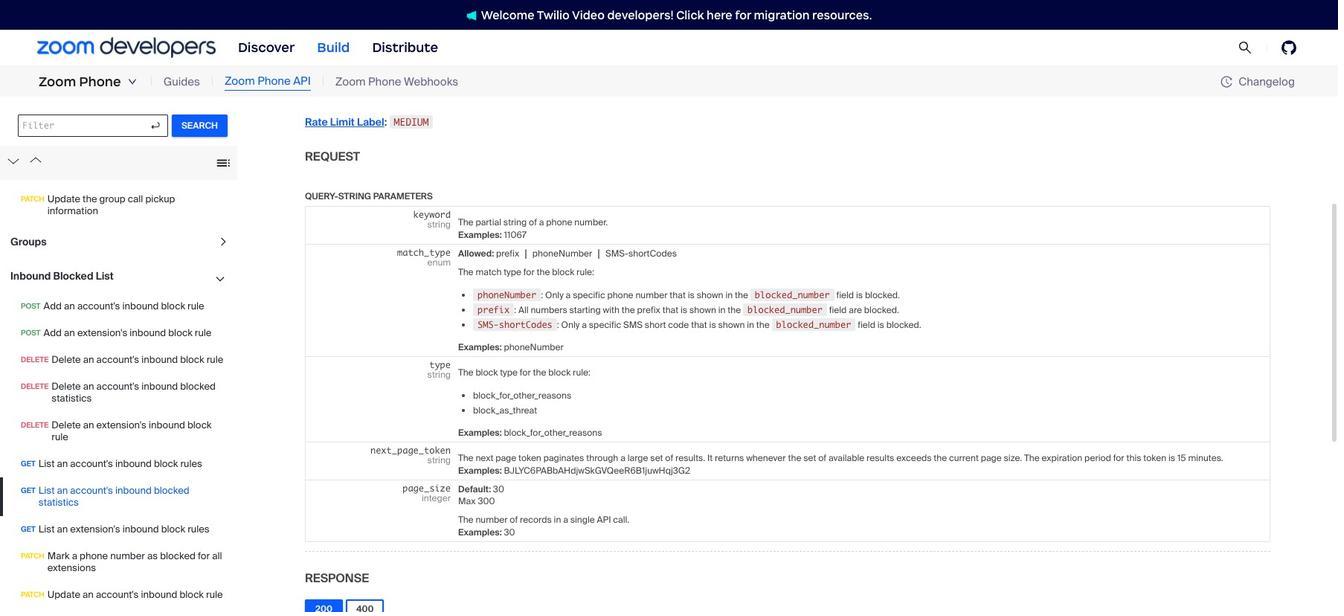 Task type: vqa. For each thing, say whether or not it's contained in the screenshot.
third Phone from right
yes



Task type: locate. For each thing, give the bounding box(es) containing it.
history image
[[1221, 76, 1239, 88], [1221, 76, 1233, 88]]

2 zoom from the left
[[225, 74, 255, 89]]

zoom
[[39, 74, 76, 90], [225, 74, 255, 89], [335, 74, 366, 89]]

2 horizontal spatial zoom
[[335, 74, 366, 89]]

3 zoom from the left
[[335, 74, 366, 89]]

phone
[[79, 74, 121, 90], [258, 74, 291, 89], [368, 74, 402, 89]]

1 zoom from the left
[[39, 74, 76, 90]]

welcome twilio video developers! click here for migration resources. link
[[451, 7, 887, 23]]

request
[[305, 149, 360, 164]]

notification image
[[466, 10, 481, 21], [466, 10, 477, 21]]

phone left down image
[[79, 74, 121, 90]]

welcome
[[481, 8, 535, 22]]

zoom phone
[[39, 74, 121, 90]]

zoom for zoom phone webhooks
[[335, 74, 366, 89]]

changelog
[[1239, 74, 1296, 89]]

2 horizontal spatial phone
[[368, 74, 402, 89]]

1 horizontal spatial phone
[[258, 74, 291, 89]]

github image
[[1282, 40, 1297, 55]]

phone for zoom phone api
[[258, 74, 291, 89]]

2 phone from the left
[[258, 74, 291, 89]]

click
[[677, 8, 704, 22]]

here
[[707, 8, 733, 22]]

changelog link
[[1221, 74, 1296, 89]]

1 horizontal spatial zoom
[[225, 74, 255, 89]]

string
[[338, 190, 371, 202]]

phone left webhooks
[[368, 74, 402, 89]]

1 phone from the left
[[79, 74, 121, 90]]

3 phone from the left
[[368, 74, 402, 89]]

api
[[293, 74, 311, 89]]

parameters
[[373, 190, 433, 202]]

0 horizontal spatial zoom
[[39, 74, 76, 90]]

phone for zoom phone
[[79, 74, 121, 90]]

query-string parameters
[[305, 190, 433, 202]]

resources.
[[813, 8, 872, 22]]

0 horizontal spatial phone
[[79, 74, 121, 90]]

zoom for zoom phone api
[[225, 74, 255, 89]]

zoom developer logo image
[[37, 38, 216, 58]]

phone left api
[[258, 74, 291, 89]]

search image
[[1239, 41, 1253, 54], [1239, 41, 1253, 54]]

down image
[[128, 77, 137, 86]]



Task type: describe. For each thing, give the bounding box(es) containing it.
twilio
[[537, 8, 570, 22]]

zoom phone webhooks link
[[335, 73, 458, 90]]

github image
[[1282, 40, 1297, 55]]

query-
[[305, 190, 338, 202]]

welcome twilio video developers! click here for migration resources.
[[481, 8, 872, 22]]

webhooks
[[404, 74, 458, 89]]

video
[[572, 8, 605, 22]]

zoom phone api
[[225, 74, 311, 89]]

zoom phone api link
[[225, 73, 311, 91]]

zoom phone webhooks
[[335, 74, 458, 89]]

developers!
[[608, 8, 674, 22]]

zoom for zoom phone
[[39, 74, 76, 90]]

guides
[[164, 74, 200, 89]]

phone for zoom phone webhooks
[[368, 74, 402, 89]]

migration
[[754, 8, 810, 22]]

response
[[305, 571, 369, 586]]

guides link
[[164, 73, 200, 90]]

for
[[735, 8, 752, 22]]



